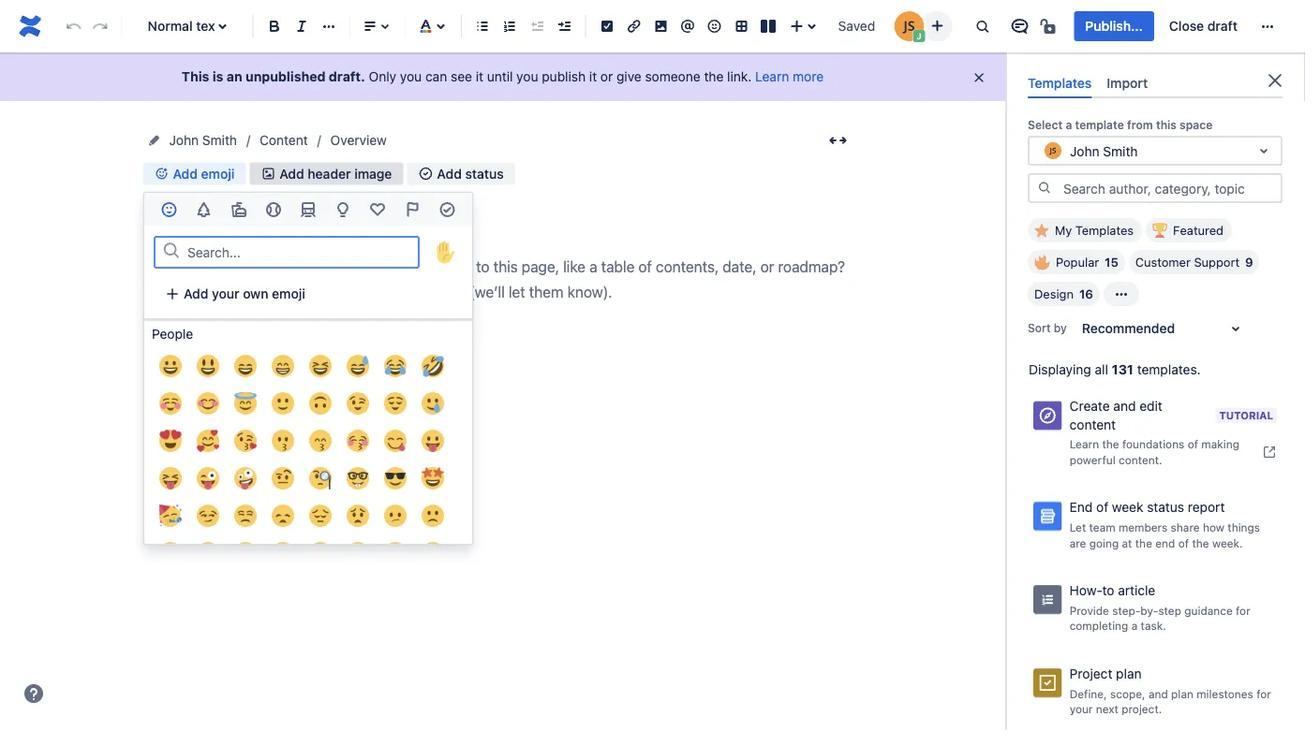 Task type: describe. For each thing, give the bounding box(es) containing it.
1 you from the left
[[400, 69, 422, 84]]

image
[[354, 166, 392, 181]]

customer
[[1136, 256, 1191, 270]]

1 vertical spatial plan
[[1172, 688, 1194, 701]]

and inside create and edit content
[[1114, 399, 1136, 414]]

Search author, category, topic field
[[1058, 175, 1281, 202]]

1 horizontal spatial john
[[1070, 143, 1100, 159]]

0 horizontal spatial a
[[1066, 118, 1072, 131]]

:laughing: image
[[309, 355, 332, 378]]

select a template from this space
[[1028, 118, 1213, 131]]

add image, video, or file image
[[650, 15, 672, 37]]

unpublished
[[246, 69, 326, 84]]

add for add status
[[437, 166, 462, 181]]

to
[[1103, 583, 1115, 598]]

search icon image
[[1038, 181, 1053, 196]]

mention image
[[677, 15, 699, 37]]

:smiley: image
[[197, 355, 219, 378]]

:wink: image
[[347, 393, 369, 415]]

by
[[1054, 322, 1067, 335]]

templates inside tab list
[[1028, 75, 1092, 90]]

:nerd: image
[[347, 468, 369, 490]]

overview link
[[331, 129, 387, 152]]

0 vertical spatial learn
[[755, 69, 789, 84]]

learn more link
[[755, 69, 824, 84]]

:confused: image
[[384, 505, 407, 528]]

things
[[1228, 521, 1261, 534]]

going
[[1090, 537, 1119, 550]]

content
[[1070, 417, 1116, 433]]

is
[[213, 69, 224, 84]]

tutorial
[[1220, 409, 1274, 422]]

invite to edit image
[[926, 15, 949, 37]]

my
[[1055, 224, 1072, 238]]

:kissing: image
[[272, 430, 294, 453]]

add header image
[[280, 166, 392, 181]]

how
[[1203, 521, 1225, 534]]

your inside project plan define, scope, and plan milestones for your next project.
[[1070, 703, 1093, 717]]

support
[[1194, 256, 1240, 270]]

of inside learn the foundations of making powerful content.
[[1188, 438, 1199, 451]]

define,
[[1070, 688, 1107, 701]]

close
[[1170, 18, 1204, 34]]

:confounded: image
[[234, 543, 257, 565]]

align left image
[[359, 15, 381, 37]]

:pensive: image
[[309, 505, 332, 528]]

link image
[[623, 15, 645, 37]]

close draft button
[[1158, 11, 1249, 41]]

overview
[[331, 133, 387, 148]]

the down how
[[1193, 537, 1210, 550]]

this
[[1156, 118, 1177, 131]]

making
[[1202, 438, 1240, 451]]

15
[[1105, 256, 1119, 270]]

:unamused: image
[[234, 505, 257, 528]]

:face_with_raised_eyebrow: image
[[272, 468, 294, 490]]

:disappointed: image
[[272, 505, 294, 528]]

week
[[1112, 500, 1144, 515]]

emojis actions and list panel tab panel
[[144, 227, 472, 732]]

displaying
[[1029, 362, 1092, 378]]

an
[[227, 69, 242, 84]]

recommended
[[1082, 321, 1175, 337]]

someone
[[645, 69, 701, 84]]

edit
[[1140, 399, 1163, 414]]

status inside end of week status report let team members share how things are going at the end of the week.
[[1147, 500, 1185, 515]]

sort by
[[1028, 322, 1067, 335]]

the inside learn the foundations of making powerful content.
[[1103, 438, 1120, 451]]

:smiling_face_with_3_hearts: image
[[197, 430, 219, 453]]

bullet list ⌘⇧8 image
[[472, 15, 494, 37]]

confluence image
[[15, 11, 45, 41]]

members
[[1119, 521, 1168, 534]]

:smirk: image
[[197, 505, 219, 528]]

end
[[1156, 537, 1176, 550]]

next
[[1096, 703, 1119, 717]]

0 horizontal spatial smith
[[202, 133, 237, 148]]

powerful
[[1070, 453, 1116, 467]]

create
[[1070, 399, 1110, 414]]

your inside button
[[212, 286, 240, 302]]

or
[[601, 69, 613, 84]]

from
[[1127, 118, 1153, 131]]

add for add emoji
[[173, 166, 198, 181]]

step-
[[1113, 605, 1141, 618]]

1 horizontal spatial smith
[[1103, 143, 1138, 159]]

0 horizontal spatial john
[[169, 133, 199, 148]]

my templates button
[[1028, 219, 1143, 243]]

people
[[152, 327, 193, 342]]

:zany_face: image
[[234, 468, 257, 490]]

:grin: image
[[272, 355, 294, 378]]

customer support 9
[[1136, 256, 1254, 270]]

16
[[1080, 287, 1094, 302]]

more image
[[1257, 15, 1279, 37]]

:face_with_monocle: image
[[309, 468, 332, 490]]

can
[[425, 69, 447, 84]]

milestones
[[1197, 688, 1254, 701]]

close templates and import image
[[1264, 69, 1287, 92]]

normal text button
[[129, 6, 245, 47]]

provide
[[1070, 605, 1110, 618]]

emoji inside dropdown button
[[201, 166, 235, 181]]

this is an unpublished draft. only you can see it until you publish it or give someone the link. learn more
[[182, 69, 824, 84]]

add for add header image
[[280, 166, 304, 181]]

article
[[1118, 583, 1156, 598]]

comment icon image
[[1009, 15, 1031, 37]]

draft.
[[329, 69, 365, 84]]

the left link.
[[704, 69, 724, 84]]

share
[[1171, 521, 1200, 534]]

a inside how-to article provide step-by-step guidance for completing a task.
[[1132, 620, 1138, 633]]

:star_struck: image
[[422, 468, 444, 490]]

are
[[1070, 537, 1087, 550]]

see
[[451, 69, 472, 84]]

all
[[1095, 362, 1109, 378]]

more
[[793, 69, 824, 84]]

make page full-width image
[[827, 129, 850, 152]]

help image
[[22, 683, 45, 706]]

2 vertical spatial of
[[1179, 537, 1189, 550]]

space
[[1180, 118, 1213, 131]]

let
[[1070, 521, 1086, 534]]

scope,
[[1111, 688, 1146, 701]]

the down members
[[1136, 537, 1153, 550]]

create and edit content
[[1070, 399, 1163, 433]]

:kissing_smiling_eyes: image
[[309, 430, 332, 453]]

:relaxed: image
[[159, 393, 182, 415]]

emoji picker dialog
[[143, 192, 473, 732]]

choose an emoji category tab list
[[144, 193, 472, 227]]

link.
[[727, 69, 752, 84]]

add emoji
[[173, 166, 235, 181]]

2 it from the left
[[589, 69, 597, 84]]

:blush: image
[[197, 393, 219, 415]]

text
[[196, 18, 220, 34]]

people image
[[158, 199, 180, 221]]

by-
[[1141, 605, 1159, 618]]

guidance
[[1185, 605, 1233, 618]]

undo ⌘z image
[[62, 15, 85, 37]]

add your own emoji
[[184, 286, 305, 302]]

layouts image
[[757, 15, 780, 37]]

:innocent: image
[[234, 393, 257, 415]]

my templates
[[1055, 224, 1134, 238]]

:kissing_closed_eyes: image
[[347, 430, 369, 453]]

report
[[1188, 500, 1225, 515]]

Give this page a title text field
[[143, 195, 855, 226]]

normal
[[148, 18, 193, 34]]

find and replace image
[[971, 15, 994, 37]]

:tired_face: image
[[272, 543, 294, 565]]



Task type: locate. For each thing, give the bounding box(es) containing it.
own
[[243, 286, 269, 302]]

it
[[476, 69, 484, 84], [589, 69, 597, 84]]

:smile: image
[[234, 355, 257, 378]]

2 you from the left
[[517, 69, 538, 84]]

end of week status report let team members share how things are going at the end of the week.
[[1070, 500, 1261, 550]]

Main content area, start typing to enter text. text field
[[143, 254, 855, 305]]

publish
[[542, 69, 586, 84]]

1 horizontal spatial john smith
[[1070, 143, 1138, 159]]

john smith
[[169, 133, 237, 148], [1070, 143, 1138, 159]]

learn inside learn the foundations of making powerful content.
[[1070, 438, 1099, 451]]

image icon image
[[261, 166, 276, 181]]

open image
[[1253, 140, 1276, 162]]

:sweat_smile: image
[[347, 355, 369, 378]]

more categories image
[[1111, 283, 1133, 306]]

emoji image
[[704, 15, 726, 37]]

plan left milestones
[[1172, 688, 1194, 701]]

john down template
[[1070, 143, 1100, 159]]

1 horizontal spatial it
[[589, 69, 597, 84]]

activity image
[[262, 199, 285, 221]]

travel & places image
[[297, 199, 320, 221]]

for
[[1236, 605, 1251, 618], [1257, 688, 1272, 701]]

featured
[[1174, 224, 1224, 238]]

1 vertical spatial learn
[[1070, 438, 1099, 451]]

0 vertical spatial for
[[1236, 605, 1251, 618]]

:worried: image
[[347, 505, 369, 528]]

learn up powerful
[[1070, 438, 1099, 451]]

it left or
[[589, 69, 597, 84]]

smith
[[202, 133, 237, 148], [1103, 143, 1138, 159]]

flags image
[[401, 199, 424, 221]]

1 horizontal spatial a
[[1132, 620, 1138, 633]]

:stuck_out_tongue_closed_eyes: image
[[159, 468, 182, 490]]

1 vertical spatial for
[[1257, 688, 1272, 701]]

:smiling_face_with_tear: image
[[422, 393, 444, 415]]

:heart_eyes: image
[[159, 430, 182, 453]]

add inside dropdown button
[[437, 166, 462, 181]]

0 horizontal spatial emoji
[[201, 166, 235, 181]]

header
[[308, 166, 351, 181]]

add your own emoji button
[[154, 279, 317, 309]]

give
[[617, 69, 642, 84]]

0 horizontal spatial john smith
[[169, 133, 237, 148]]

of down "share" on the right of page
[[1179, 537, 1189, 550]]

1 horizontal spatial emoji
[[272, 286, 305, 302]]

1 horizontal spatial for
[[1257, 688, 1272, 701]]

dismiss image
[[972, 70, 987, 85]]

status
[[465, 166, 504, 181], [1147, 500, 1185, 515]]

john smith up add emoji
[[169, 133, 237, 148]]

and inside project plan define, scope, and plan milestones for your next project.
[[1149, 688, 1168, 701]]

status up give this page a title text field
[[465, 166, 504, 181]]

project plan define, scope, and plan milestones for your next project.
[[1070, 666, 1272, 717]]

symbols image
[[367, 199, 389, 221]]

emoji
[[201, 166, 235, 181], [272, 286, 305, 302]]

0 horizontal spatial it
[[476, 69, 484, 84]]

objects image
[[332, 199, 354, 221]]

until
[[487, 69, 513, 84]]

close draft
[[1170, 18, 1238, 34]]

plan up the scope,
[[1116, 666, 1142, 682]]

0 vertical spatial your
[[212, 286, 240, 302]]

normal text
[[148, 18, 220, 34]]

:persevere: image
[[197, 543, 219, 565]]

add up productivity icon
[[437, 166, 462, 181]]

your left own
[[212, 286, 240, 302]]

your down define,
[[1070, 703, 1093, 717]]

indent tab image
[[553, 15, 576, 37]]

of up team
[[1097, 500, 1109, 515]]

add inside emojis actions and list panel tab panel
[[184, 286, 208, 302]]

1 horizontal spatial and
[[1149, 688, 1168, 701]]

of
[[1188, 438, 1199, 451], [1097, 500, 1109, 515], [1179, 537, 1189, 550]]

:stuck_out_tongue: image
[[422, 430, 444, 453]]

content
[[260, 133, 308, 148]]

task.
[[1141, 620, 1167, 633]]

templates up 15
[[1076, 224, 1134, 238]]

design 16
[[1035, 287, 1094, 302]]

1 vertical spatial your
[[1070, 703, 1093, 717]]

and up project.
[[1149, 688, 1168, 701]]

0 vertical spatial emoji
[[201, 166, 235, 181]]

0 vertical spatial and
[[1114, 399, 1136, 414]]

productivity image
[[436, 199, 459, 221]]

:stuck_out_tongue_winking_eye: image
[[197, 468, 219, 490]]

a
[[1066, 118, 1072, 131], [1132, 620, 1138, 633]]

bold ⌘b image
[[263, 15, 286, 37]]

project
[[1070, 666, 1113, 682]]

add right image icon
[[280, 166, 304, 181]]

:slight_smile: image
[[272, 393, 294, 415]]

9
[[1246, 256, 1254, 270]]

how-to article provide step-by-step guidance for completing a task.
[[1070, 583, 1251, 633]]

templates.
[[1138, 362, 1201, 378]]

1 vertical spatial status
[[1147, 500, 1185, 515]]

:yum: image
[[384, 430, 407, 453]]

only
[[369, 69, 397, 84]]

None text field
[[1042, 142, 1046, 160]]

food & drink image
[[228, 199, 250, 221]]

add header image button
[[250, 162, 403, 185]]

1 horizontal spatial your
[[1070, 703, 1093, 717]]

:sunglasses: image
[[384, 468, 407, 490]]

:kissing_heart: image
[[234, 430, 257, 453]]

a right select
[[1066, 118, 1072, 131]]

add right add emoji image on the top of page
[[173, 166, 198, 181]]

:slight_frown: image
[[422, 505, 444, 528]]

for right milestones
[[1257, 688, 1272, 701]]

publish... button
[[1074, 11, 1155, 41]]

team
[[1090, 521, 1116, 534]]

emoji right own
[[272, 286, 305, 302]]

john
[[169, 133, 199, 148], [1070, 143, 1100, 159]]

1 horizontal spatial you
[[517, 69, 538, 84]]

:frowning2: image
[[159, 543, 182, 565]]

outdent ⇧tab image
[[526, 15, 548, 37]]

templates up select
[[1028, 75, 1092, 90]]

for inside how-to article provide step-by-step guidance for completing a task.
[[1236, 605, 1251, 618]]

and
[[1114, 399, 1136, 414], [1149, 688, 1168, 701]]

0 horizontal spatial learn
[[755, 69, 789, 84]]

0 vertical spatial of
[[1188, 438, 1199, 451]]

recommended button
[[1071, 314, 1259, 344]]

0 horizontal spatial and
[[1114, 399, 1136, 414]]

add status
[[437, 166, 504, 181]]

1 horizontal spatial plan
[[1172, 688, 1194, 701]]

0 horizontal spatial plan
[[1116, 666, 1142, 682]]

add emoji button
[[143, 162, 246, 185]]

templates inside button
[[1076, 224, 1134, 238]]

no restrictions image
[[1039, 15, 1061, 37]]

completing
[[1070, 620, 1129, 633]]

:upside_down: image
[[309, 393, 332, 415]]

design
[[1035, 287, 1074, 302]]

move this page image
[[147, 133, 162, 148]]

john smith down template
[[1070, 143, 1138, 159]]

you
[[400, 69, 422, 84], [517, 69, 538, 84]]

this
[[182, 69, 209, 84]]

add status button
[[407, 162, 515, 185]]

learn
[[755, 69, 789, 84], [1070, 438, 1099, 451]]

project.
[[1122, 703, 1162, 717]]

featured button
[[1146, 219, 1233, 243]]

template
[[1075, 118, 1124, 131]]

nature image
[[193, 199, 215, 221]]

1 vertical spatial and
[[1149, 688, 1168, 701]]

1 horizontal spatial learn
[[1070, 438, 1099, 451]]

sort
[[1028, 322, 1051, 335]]

:sob: image
[[422, 543, 444, 565]]

:partying_face: image
[[159, 505, 182, 528]]

the up powerful
[[1103, 438, 1120, 451]]

you left can
[[400, 69, 422, 84]]

0 horizontal spatial your
[[212, 286, 240, 302]]

status up "share" on the right of page
[[1147, 500, 1185, 515]]

end
[[1070, 500, 1093, 515]]

and left edit
[[1114, 399, 1136, 414]]

foundations
[[1123, 438, 1185, 451]]

saved
[[838, 18, 876, 34]]

john smith image
[[895, 11, 924, 41]]

:joy: image
[[384, 355, 407, 378]]

emoji down john smith link
[[201, 166, 235, 181]]

add emoji image
[[154, 166, 169, 181]]

:pleading_face: image
[[347, 543, 369, 565]]

add inside dropdown button
[[173, 166, 198, 181]]

1 it from the left
[[476, 69, 484, 84]]

of left making
[[1188, 438, 1199, 451]]

:weary: image
[[309, 543, 332, 565]]

:raised_hand: image
[[429, 236, 463, 269], [435, 241, 457, 264]]

:relieved: image
[[384, 393, 407, 415]]

content.
[[1119, 453, 1163, 467]]

at
[[1122, 537, 1133, 550]]

learn right link.
[[755, 69, 789, 84]]

for inside project plan define, scope, and plan milestones for your next project.
[[1257, 688, 1272, 701]]

add up 'people'
[[184, 286, 208, 302]]

the
[[704, 69, 724, 84], [1103, 438, 1120, 451], [1136, 537, 1153, 550], [1193, 537, 1210, 550]]

popular
[[1056, 256, 1100, 270]]

1 vertical spatial templates
[[1076, 224, 1134, 238]]

1 horizontal spatial status
[[1147, 500, 1185, 515]]

tab list containing templates
[[1021, 67, 1291, 99]]

:cry: image
[[384, 543, 407, 565]]

0 horizontal spatial you
[[400, 69, 422, 84]]

:rofl: image
[[422, 355, 444, 378]]

you right until
[[517, 69, 538, 84]]

numbered list ⌘⇧7 image
[[499, 15, 521, 37]]

smith up add emoji
[[202, 133, 237, 148]]

templates
[[1028, 75, 1092, 90], [1076, 224, 1134, 238]]

displaying all 131 templates.
[[1029, 362, 1201, 378]]

import
[[1107, 75, 1148, 90]]

131
[[1112, 362, 1134, 378]]

1 vertical spatial of
[[1097, 500, 1109, 515]]

table image
[[730, 15, 753, 37]]

tab list
[[1021, 67, 1291, 99]]

draft
[[1208, 18, 1238, 34]]

0 vertical spatial a
[[1066, 118, 1072, 131]]

0 vertical spatial templates
[[1028, 75, 1092, 90]]

redo ⌘⇧z image
[[89, 15, 111, 37]]

0 vertical spatial plan
[[1116, 666, 1142, 682]]

for right guidance at the bottom right of page
[[1236, 605, 1251, 618]]

it right the see
[[476, 69, 484, 84]]

learn the foundations of making powerful content.
[[1070, 438, 1240, 467]]

emoji inside button
[[272, 286, 305, 302]]

0 horizontal spatial for
[[1236, 605, 1251, 618]]

week.
[[1213, 537, 1243, 550]]

smith down select a template from this space
[[1103, 143, 1138, 159]]

0 horizontal spatial status
[[465, 166, 504, 181]]

confluence image
[[15, 11, 45, 41]]

add for add your own emoji
[[184, 286, 208, 302]]

more formatting image
[[318, 15, 340, 37]]

john right move this page icon
[[169, 133, 199, 148]]

status inside dropdown button
[[465, 166, 504, 181]]

Emoji name field
[[182, 239, 418, 265]]

italic ⌘i image
[[291, 15, 313, 37]]

a down step-
[[1132, 620, 1138, 633]]

content link
[[260, 129, 308, 152]]

action item image
[[596, 15, 618, 37]]

1 vertical spatial a
[[1132, 620, 1138, 633]]

1 vertical spatial emoji
[[272, 286, 305, 302]]

0 vertical spatial status
[[465, 166, 504, 181]]

:grinning: image
[[159, 355, 182, 378]]



Task type: vqa. For each thing, say whether or not it's contained in the screenshot.
Content LINK
yes



